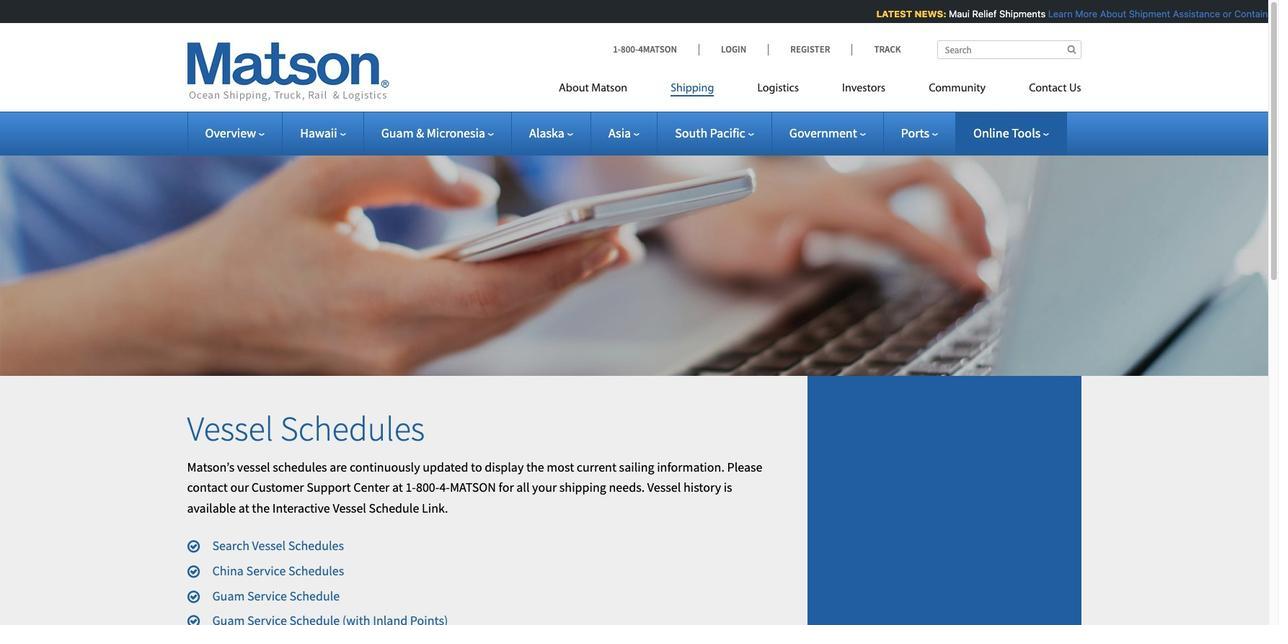 Task type: vqa. For each thing, say whether or not it's contained in the screenshot.
– within Individual/One-Time Shipping Household Goods: Book – Please Call 1-888-562-8766: Estimate Or Track
no



Task type: describe. For each thing, give the bounding box(es) containing it.
vessel down information.
[[647, 480, 681, 496]]

interactive
[[272, 501, 330, 517]]

current
[[577, 459, 617, 476]]

tools
[[1012, 125, 1041, 141]]

service for schedules
[[246, 563, 286, 580]]

latest
[[875, 8, 911, 19]]

contact us link
[[1008, 76, 1081, 105]]

your
[[532, 480, 557, 496]]

please
[[727, 459, 763, 476]]

login link
[[699, 43, 768, 56]]

1 horizontal spatial about
[[1099, 8, 1125, 19]]

logistics link
[[736, 76, 821, 105]]

display
[[485, 459, 524, 476]]

about matson link
[[559, 76, 649, 105]]

support
[[307, 480, 351, 496]]

search vessel schedules link
[[212, 538, 344, 555]]

for
[[499, 480, 514, 496]]

guam service schedule link
[[212, 588, 340, 605]]

overview link
[[205, 125, 265, 141]]

online tools link
[[974, 125, 1049, 141]]

china service schedules link
[[212, 563, 344, 580]]

search
[[212, 538, 249, 555]]

needs.
[[609, 480, 645, 496]]

link.
[[422, 501, 448, 517]]

learn more about shipment assistance or container l link
[[1047, 8, 1279, 19]]

china
[[212, 563, 244, 580]]

4matson
[[638, 43, 677, 56]]

community
[[929, 83, 986, 94]]

matson's vessel schedules are continuously updated to display the most current sailing information. please contact our customer support center at 1-800-4-matson for all your shipping needs. vessel history is available at the interactive vessel schedule link.
[[187, 459, 763, 517]]

1 horizontal spatial the
[[526, 459, 544, 476]]

blue matson logo with ocean, shipping, truck, rail and logistics written beneath it. image
[[187, 43, 389, 102]]

search vessel schedules
[[212, 538, 344, 555]]

alaska link
[[529, 125, 573, 141]]

investors link
[[821, 76, 907, 105]]

1-800-4matson
[[613, 43, 677, 56]]

guam service schedule
[[212, 588, 340, 605]]

matson
[[450, 480, 496, 496]]

government
[[790, 125, 857, 141]]

latest news: maui relief shipments learn more about shipment assistance or container l
[[875, 8, 1279, 19]]

vessel schedules
[[187, 407, 425, 451]]

schedules
[[273, 459, 327, 476]]

matson
[[592, 83, 628, 94]]

1 horizontal spatial 1-
[[613, 43, 621, 56]]

government link
[[790, 125, 866, 141]]

customer
[[252, 480, 304, 496]]

schedules for search vessel schedules
[[288, 538, 344, 555]]

relief
[[971, 8, 995, 19]]

contact us
[[1029, 83, 1081, 94]]

contact
[[1029, 83, 1067, 94]]

pacific
[[710, 125, 746, 141]]

vessel down 'support'
[[333, 501, 366, 517]]

shipping
[[560, 480, 606, 496]]

to
[[471, 459, 482, 476]]

1 vertical spatial at
[[239, 501, 249, 517]]

ports
[[901, 125, 930, 141]]

investors
[[842, 83, 886, 94]]

most
[[547, 459, 574, 476]]

track
[[874, 43, 901, 56]]

online
[[974, 125, 1009, 141]]

guam & micronesia
[[381, 125, 485, 141]]

alaska
[[529, 125, 565, 141]]

guam & micronesia link
[[381, 125, 494, 141]]

are
[[330, 459, 347, 476]]

schedule inside matson's vessel schedules are continuously updated to display the most current sailing information. please contact our customer support center at 1-800-4-matson for all your shipping needs. vessel history is available at the interactive vessel schedule link.
[[369, 501, 419, 517]]

available
[[187, 501, 236, 517]]

1 horizontal spatial 800-
[[621, 43, 638, 56]]

register link
[[768, 43, 852, 56]]

is
[[724, 480, 732, 496]]

news:
[[913, 8, 945, 19]]

south
[[675, 125, 708, 141]]

about matson
[[559, 83, 628, 94]]

continuously
[[350, 459, 420, 476]]

history
[[684, 480, 721, 496]]



Task type: locate. For each thing, give the bounding box(es) containing it.
1 vertical spatial the
[[252, 501, 270, 517]]

schedules
[[280, 407, 425, 451], [288, 538, 344, 555], [288, 563, 344, 580]]

us
[[1069, 83, 1081, 94]]

4-
[[439, 480, 450, 496]]

assistance
[[1172, 8, 1219, 19]]

about left matson
[[559, 83, 589, 94]]

0 vertical spatial schedules
[[280, 407, 425, 451]]

schedules down interactive
[[288, 538, 344, 555]]

the
[[526, 459, 544, 476], [252, 501, 270, 517]]

south pacific link
[[675, 125, 754, 141]]

guam for guam & micronesia
[[381, 125, 414, 141]]

0 vertical spatial service
[[246, 563, 286, 580]]

search image
[[1068, 45, 1076, 54]]

sailing
[[619, 459, 655, 476]]

vessel up china service schedules link
[[252, 538, 286, 555]]

2 vertical spatial schedules
[[288, 563, 344, 580]]

service down china service schedules
[[247, 588, 287, 605]]

1-
[[613, 43, 621, 56], [406, 480, 416, 496]]

ports link
[[901, 125, 938, 141]]

service for schedule
[[247, 588, 287, 605]]

0 vertical spatial 800-
[[621, 43, 638, 56]]

contact
[[187, 480, 228, 496]]

at
[[392, 480, 403, 496], [239, 501, 249, 517]]

0 horizontal spatial 1-
[[406, 480, 416, 496]]

container
[[1233, 8, 1275, 19]]

0 vertical spatial the
[[526, 459, 544, 476]]

top menu navigation
[[559, 76, 1081, 105]]

logistics
[[758, 83, 799, 94]]

all
[[517, 480, 530, 496]]

0 horizontal spatial about
[[559, 83, 589, 94]]

0 horizontal spatial schedule
[[289, 588, 340, 605]]

hawaii link
[[300, 125, 346, 141]]

shipping
[[671, 83, 714, 94]]

0 vertical spatial 1-
[[613, 43, 621, 56]]

0 vertical spatial guam
[[381, 125, 414, 141]]

1-800-4matson link
[[613, 43, 699, 56]]

1 vertical spatial 1-
[[406, 480, 416, 496]]

service up guam service schedule link
[[246, 563, 286, 580]]

information.
[[657, 459, 725, 476]]

or
[[1221, 8, 1230, 19]]

shipping link
[[649, 76, 736, 105]]

1 vertical spatial schedule
[[289, 588, 340, 605]]

south pacific
[[675, 125, 746, 141]]

1 vertical spatial guam
[[212, 588, 245, 605]]

the up 'your'
[[526, 459, 544, 476]]

shipment
[[1127, 8, 1169, 19]]

maui
[[947, 8, 968, 19]]

800- up matson
[[621, 43, 638, 56]]

1 horizontal spatial at
[[392, 480, 403, 496]]

our
[[230, 480, 249, 496]]

800- up link.
[[416, 480, 439, 496]]

overview
[[205, 125, 256, 141]]

guam down china
[[212, 588, 245, 605]]

about right "more"
[[1099, 8, 1125, 19]]

updated
[[423, 459, 468, 476]]

1 horizontal spatial schedule
[[369, 501, 419, 517]]

learn
[[1047, 8, 1071, 19]]

at down the "continuously"
[[392, 480, 403, 496]]

online tools
[[974, 125, 1041, 141]]

micronesia
[[427, 125, 485, 141]]

vessel
[[187, 407, 273, 451], [647, 480, 681, 496], [333, 501, 366, 517], [252, 538, 286, 555]]

register
[[791, 43, 830, 56]]

shipments
[[998, 8, 1044, 19]]

0 vertical spatial at
[[392, 480, 403, 496]]

0 horizontal spatial at
[[239, 501, 249, 517]]

0 vertical spatial about
[[1099, 8, 1125, 19]]

guam for guam service schedule
[[212, 588, 245, 605]]

section
[[789, 376, 1099, 626]]

at down the our
[[239, 501, 249, 517]]

schedules down search vessel schedules link
[[288, 563, 344, 580]]

0 horizontal spatial guam
[[212, 588, 245, 605]]

schedules up "are"
[[280, 407, 425, 451]]

asia link
[[609, 125, 640, 141]]

vessel
[[237, 459, 270, 476]]

Search search field
[[937, 40, 1081, 59]]

guam left &
[[381, 125, 414, 141]]

vessel up "matson's"
[[187, 407, 273, 451]]

customer inputing information via laptop to matson's online tools. image
[[0, 133, 1269, 376]]

the down customer
[[252, 501, 270, 517]]

schedules for china service schedules
[[288, 563, 344, 580]]

1 vertical spatial 800-
[[416, 480, 439, 496]]

&
[[416, 125, 424, 141]]

1 horizontal spatial guam
[[381, 125, 414, 141]]

l
[[1278, 8, 1279, 19]]

1- up matson
[[613, 43, 621, 56]]

None search field
[[937, 40, 1081, 59]]

matson's
[[187, 459, 235, 476]]

asia
[[609, 125, 631, 141]]

0 horizontal spatial the
[[252, 501, 270, 517]]

more
[[1074, 8, 1096, 19]]

track link
[[852, 43, 901, 56]]

about
[[1099, 8, 1125, 19], [559, 83, 589, 94]]

schedule down china service schedules link
[[289, 588, 340, 605]]

about inside 'top menu' navigation
[[559, 83, 589, 94]]

1 vertical spatial service
[[247, 588, 287, 605]]

1- inside matson's vessel schedules are continuously updated to display the most current sailing information. please contact our customer support center at 1-800-4-matson for all your shipping needs. vessel history is available at the interactive vessel schedule link.
[[406, 480, 416, 496]]

0 horizontal spatial 800-
[[416, 480, 439, 496]]

0 vertical spatial schedule
[[369, 501, 419, 517]]

community link
[[907, 76, 1008, 105]]

service
[[246, 563, 286, 580], [247, 588, 287, 605]]

schedule down the center
[[369, 501, 419, 517]]

1- down the "continuously"
[[406, 480, 416, 496]]

800- inside matson's vessel schedules are continuously updated to display the most current sailing information. please contact our customer support center at 1-800-4-matson for all your shipping needs. vessel history is available at the interactive vessel schedule link.
[[416, 480, 439, 496]]

800-
[[621, 43, 638, 56], [416, 480, 439, 496]]

1 vertical spatial about
[[559, 83, 589, 94]]

hawaii
[[300, 125, 337, 141]]

1 vertical spatial schedules
[[288, 538, 344, 555]]

china service schedules
[[212, 563, 344, 580]]

center
[[354, 480, 390, 496]]

schedule
[[369, 501, 419, 517], [289, 588, 340, 605]]



